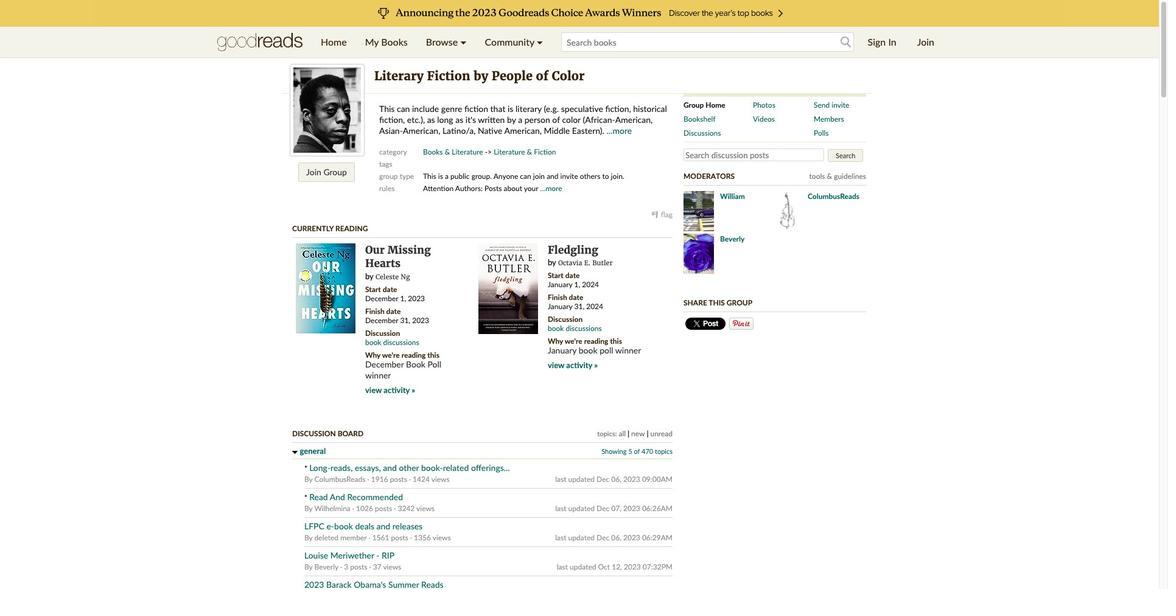 Task type: locate. For each thing, give the bounding box(es) containing it.
dec left the 07,
[[597, 504, 610, 513]]

finish inside the fledgling by octavia e. butler start date january  1, 2024 finish date january 31, 2024 discussion book discussions why we're reading this january book poll winner view activity »
[[548, 293, 567, 302]]

updated left oct
[[570, 563, 597, 572]]

1 vertical spatial 06,
[[612, 534, 622, 543]]

2 horizontal spatial of
[[634, 448, 640, 456]]

category
[[379, 147, 407, 157]]

2 vertical spatial discussion
[[292, 429, 336, 438]]

2 06, from the top
[[612, 534, 622, 543]]

topics:
[[598, 430, 617, 438]]

fiction, up ...more
[[606, 104, 631, 114]]

1 horizontal spatial ▾
[[537, 36, 543, 48]]

09:00am
[[643, 475, 673, 484]]

dec down showing
[[597, 475, 610, 484]]

views inside lfpc e-book deals and releases by     deleted member     ·     1561 posts     ·     1356 views
[[433, 534, 451, 543]]

discussion down celeste
[[365, 329, 400, 338]]

new link
[[632, 429, 645, 438]]

members
[[814, 115, 845, 124]]

1 vertical spatial view
[[365, 386, 382, 395]]

discussion up general
[[292, 429, 336, 438]]

1 vertical spatial columbusreads link
[[315, 475, 366, 484]]

* left read
[[305, 493, 308, 502]]

dec for read and recommended
[[597, 504, 610, 513]]

1 vertical spatial 31,
[[400, 316, 411, 325]]

american,
[[616, 115, 653, 125], [403, 125, 441, 136], [505, 125, 542, 136]]

dec up oct
[[597, 534, 610, 543]]

finish
[[548, 293, 567, 302], [365, 307, 385, 316]]

activity inside the fledgling by octavia e. butler start date january  1, 2024 finish date january 31, 2024 discussion book discussions why we're reading this january book poll winner view activity »
[[567, 361, 593, 371]]

finish down octavia
[[548, 293, 567, 302]]

books right my
[[381, 36, 408, 48]]

2023 right 12,
[[624, 563, 641, 572]]

join up the 'currently'
[[306, 167, 322, 177]]

1561
[[373, 534, 390, 543]]

07:32pm
[[643, 563, 673, 572]]

· left 1424
[[409, 475, 411, 484]]

fiction down middle
[[534, 147, 556, 157]]

my books
[[365, 36, 408, 48]]

group
[[379, 172, 398, 181]]

1 | from the left
[[628, 429, 630, 438]]

menu containing home
[[312, 27, 552, 57]]

2023
[[408, 294, 425, 303], [412, 316, 429, 325], [624, 475, 641, 484], [624, 504, 641, 513], [624, 534, 641, 543], [624, 563, 641, 572]]

1 vertical spatial january
[[548, 302, 573, 312]]

1 january from the top
[[548, 280, 573, 290]]

0 vertical spatial can
[[397, 104, 410, 114]]

discussion
[[548, 315, 583, 324], [365, 329, 400, 338], [292, 429, 336, 438]]

last for last updated dec 06, 2023 09:00am
[[556, 475, 567, 484]]

rules
[[379, 184, 395, 193]]

discussions up poll
[[566, 324, 602, 333]]

menu
[[312, 27, 552, 57]]

reading
[[336, 224, 368, 233]]

as down include
[[427, 115, 435, 125]]

invite up members link
[[832, 101, 850, 110]]

1 horizontal spatial discussion
[[365, 329, 400, 338]]

last for last updated dec 06, 2023 06:29am
[[556, 534, 567, 543]]

start down octavia
[[548, 271, 564, 280]]

columbusreads down the tools & guidelines link
[[808, 192, 860, 201]]

1, down octavia
[[575, 280, 581, 290]]

1 horizontal spatial &
[[527, 147, 532, 157]]

0 vertical spatial columbusreads link
[[808, 192, 860, 201]]

0 horizontal spatial view
[[365, 386, 382, 395]]

is inside the this can include genre fiction that is literary (e.g. speculative fiction, historical fiction, etc.), as long as it's written by a person of color (african-american, asian-american, latino/a, native american, middle eastern).
[[508, 104, 514, 114]]

1 dec from the top
[[597, 475, 610, 484]]

member
[[341, 534, 367, 543]]

updated up last updated dec 07, 2023 06:26am
[[569, 475, 595, 484]]

0 horizontal spatial this
[[379, 104, 395, 114]]

0 vertical spatial 31,
[[575, 302, 585, 312]]

posts inside lfpc e-book deals and releases by     deleted member     ·     1561 posts     ·     1356 views
[[391, 534, 409, 543]]

columbusreads link down the reads,
[[315, 475, 366, 484]]

2024
[[582, 280, 599, 290], [587, 302, 604, 312]]

2 * from the top
[[305, 493, 308, 502]]

wilhelmina
[[315, 504, 351, 513]]

* left long-
[[305, 464, 308, 473]]

0 horizontal spatial 1,
[[400, 294, 406, 303]]

1, inside the fledgling by octavia e. butler start date january  1, 2024 finish date january 31, 2024 discussion book discussions why we're reading this january book poll winner view activity »
[[575, 280, 581, 290]]

1 ▾ from the left
[[461, 36, 467, 48]]

literary
[[375, 68, 424, 83]]

1 vertical spatial book discussions link
[[365, 338, 419, 347]]

winner inside the fledgling by octavia e. butler start date january  1, 2024 finish date january 31, 2024 discussion book discussions why we're reading this january book poll winner view activity »
[[616, 346, 642, 356]]

of left color
[[536, 68, 549, 83]]

▾ right browse at top left
[[461, 36, 467, 48]]

06:29am
[[643, 534, 673, 543]]

0 vertical spatial join
[[918, 36, 935, 48]]

0 horizontal spatial of
[[536, 68, 549, 83]]

updated down last updated dec 07, 2023 06:26am
[[569, 534, 595, 543]]

discussion inside our missing hearts by celeste ng start date december  1, 2023 finish date december 31, 2023 discussion book discussions why we're reading this december book poll winner view activity »
[[365, 329, 400, 338]]

0 vertical spatial is
[[508, 104, 514, 114]]

31, down ng
[[400, 316, 411, 325]]

& for tools
[[828, 171, 833, 181]]

invite left others
[[561, 172, 578, 181]]

1 vertical spatial why
[[365, 351, 381, 360]]

literature
[[452, 147, 483, 157], [494, 147, 525, 157]]

1 horizontal spatial |
[[647, 429, 649, 438]]

poll
[[428, 359, 442, 370]]

start inside our missing hearts by celeste ng start date december  1, 2023 finish date december 31, 2023 discussion book discussions why we're reading this december book poll winner view activity »
[[365, 285, 381, 294]]

discover the winners for the best books of the year in the 2023 goodreads choice awards image
[[93, 0, 1067, 27]]

2023 right the 07,
[[624, 504, 641, 513]]

» inside the fledgling by octavia e. butler start date january  1, 2024 finish date january 31, 2024 discussion book discussions why we're reading this january book poll winner view activity »
[[595, 361, 598, 371]]

flag link
[[652, 210, 673, 219]]

why left book
[[365, 351, 381, 360]]

1 by from the top
[[305, 475, 313, 484]]

2 vertical spatial dec
[[597, 534, 610, 543]]

views right 3242
[[417, 504, 435, 513]]

· left 1916
[[368, 475, 370, 484]]

1 vertical spatial of
[[553, 115, 560, 125]]

* inside '* long-reads, essays, and other book-related offerings... by columbusreads ·     1916 posts     ·     1424 views'
[[305, 464, 308, 473]]

1 vertical spatial discussions
[[383, 338, 419, 347]]

1 horizontal spatial activity
[[567, 361, 593, 371]]

0 horizontal spatial book discussions link
[[365, 338, 419, 347]]

1 horizontal spatial of
[[553, 115, 560, 125]]

fledgling
[[548, 244, 599, 257]]

group home bookshelf discussions
[[684, 101, 726, 138]]

american, up ...more
[[616, 115, 653, 125]]

winner inside our missing hearts by celeste ng start date december  1, 2023 finish date december 31, 2023 discussion book discussions why we're reading this december book poll winner view activity »
[[365, 370, 391, 381]]

join link
[[909, 27, 944, 57]]

* inside the * read and recommended by wilhelmina ·     1026 posts     ·     3242 views
[[305, 493, 308, 502]]

by left celeste
[[365, 272, 374, 281]]

1 horizontal spatial as
[[456, 115, 464, 125]]

1 vertical spatial this
[[428, 351, 440, 360]]

last for last updated oct 12, 2023 07:32pm
[[557, 563, 568, 572]]

1 horizontal spatial reading
[[585, 337, 609, 346]]

0 vertical spatial -
[[485, 147, 488, 157]]

join
[[918, 36, 935, 48], [306, 167, 322, 177]]

beverly inside louise meriwether - rip by beverly ·     3 posts     ·     37 views
[[315, 563, 339, 572]]

- inside louise meriwether - rip by beverly ·     3 posts     ·     37 views
[[377, 551, 380, 561]]

of right 5
[[634, 448, 640, 456]]

columbusreads
[[808, 192, 860, 201], [315, 475, 366, 484]]

literature right >
[[494, 147, 525, 157]]

1 horizontal spatial 1,
[[575, 280, 581, 290]]

beverly right beverly image
[[721, 234, 745, 243]]

0 horizontal spatial winner
[[365, 370, 391, 381]]

0 horizontal spatial start
[[365, 285, 381, 294]]

views inside the * read and recommended by wilhelmina ·     1026 posts     ·     3242 views
[[417, 504, 435, 513]]

group up pin it button image
[[727, 298, 753, 307]]

as up latino/a,
[[456, 115, 464, 125]]

books inside books & literature -> literature & fiction tags group type
[[423, 147, 443, 157]]

group left tags
[[324, 167, 347, 177]]

book discussions link up book
[[365, 338, 419, 347]]

1 horizontal spatial we're
[[565, 337, 583, 346]]

view activity » link for octavia
[[548, 361, 598, 371]]

2 vertical spatial december
[[365, 359, 404, 370]]

0 vertical spatial beverly link
[[721, 234, 745, 243]]

wilhelmina link
[[315, 504, 351, 513]]

Search books text field
[[562, 32, 854, 52]]

1 horizontal spatial join
[[918, 36, 935, 48]]

2 by from the top
[[305, 504, 313, 513]]

join
[[533, 172, 545, 181]]

why left poll
[[548, 337, 564, 346]]

0 vertical spatial december
[[365, 294, 399, 303]]

dec
[[597, 475, 610, 484], [597, 504, 610, 513], [597, 534, 610, 543]]

0 horizontal spatial this
[[428, 351, 440, 360]]

2023 for last updated oct 12, 2023 07:32pm
[[624, 563, 641, 572]]

home inside menu
[[321, 36, 347, 48]]

and inside lfpc e-book deals and releases by     deleted member     ·     1561 posts     ·     1356 views
[[377, 521, 391, 532]]

2 horizontal spatial discussion
[[548, 315, 583, 324]]

finish down celeste
[[365, 307, 385, 316]]

posts right the 3
[[350, 563, 368, 572]]

in
[[889, 36, 897, 48]]

historical
[[634, 104, 667, 114]]

1 horizontal spatial why
[[548, 337, 564, 346]]

0 vertical spatial reading
[[585, 337, 609, 346]]

meriwether
[[331, 551, 374, 561]]

join right in
[[918, 36, 935, 48]]

1 vertical spatial is
[[438, 172, 443, 181]]

&
[[445, 147, 450, 157], [527, 147, 532, 157], [828, 171, 833, 181]]

home inside group home bookshelf discussions
[[706, 101, 726, 110]]

group.
[[472, 172, 492, 181]]

start down celeste
[[365, 285, 381, 294]]

0 horizontal spatial beverly
[[315, 563, 339, 572]]

1 vertical spatial activity
[[384, 386, 410, 395]]

| right new
[[647, 429, 649, 438]]

and inside this is a public group. anyone can join and invite others to join. rules
[[547, 172, 559, 181]]

1 horizontal spatial beverly
[[721, 234, 745, 243]]

· left the 3
[[340, 563, 342, 572]]

last updated oct 12, 2023 07:32pm
[[557, 563, 673, 572]]

▾ for community ▾
[[537, 36, 543, 48]]

this for can
[[379, 104, 395, 114]]

1 horizontal spatial group
[[684, 101, 704, 110]]

0 horizontal spatial is
[[438, 172, 443, 181]]

book discussions link up poll
[[548, 324, 602, 333]]

2 ▾ from the left
[[537, 36, 543, 48]]

latino/a,
[[443, 125, 476, 136]]

fiction, up asian-
[[379, 115, 405, 125]]

▾ right community
[[537, 36, 543, 48]]

* long-reads, essays, and other book-related offerings... by columbusreads ·     1916 posts     ·     1424 views
[[305, 463, 510, 484]]

we're
[[565, 337, 583, 346], [382, 351, 400, 360]]

updated for last updated dec 06, 2023 09:00am
[[569, 475, 595, 484]]

views down book-
[[432, 475, 450, 484]]

home
[[321, 36, 347, 48], [706, 101, 726, 110]]

discussion down octavia
[[548, 315, 583, 324]]

1 vertical spatial we're
[[382, 351, 400, 360]]

& down latino/a,
[[445, 147, 450, 157]]

your
[[524, 184, 539, 193]]

posts down releases
[[391, 534, 409, 543]]

1 horizontal spatial can
[[520, 172, 532, 181]]

home link
[[312, 27, 356, 57]]

group up bookshelf
[[684, 101, 704, 110]]

1 horizontal spatial home
[[706, 101, 726, 110]]

last left oct
[[557, 563, 568, 572]]

by right the written
[[507, 115, 516, 125]]

0 vertical spatial columbusreads
[[808, 192, 860, 201]]

fiction up genre at the top left of page
[[427, 68, 471, 83]]

2 vertical spatial and
[[377, 521, 391, 532]]

3 by from the top
[[305, 534, 313, 543]]

0 horizontal spatial invite
[[561, 172, 578, 181]]

06, for 06:29am
[[612, 534, 622, 543]]

can inside this is a public group. anyone can join and invite others to join. rules
[[520, 172, 532, 181]]

dec for long-reads, essays, and other book-related offerings...
[[597, 475, 610, 484]]

Search for books to add to your shelves search field
[[562, 32, 854, 52]]

| right all
[[628, 429, 630, 438]]

reading inside the fledgling by octavia e. butler start date january  1, 2024 finish date january 31, 2024 discussion book discussions why we're reading this january book poll winner view activity »
[[585, 337, 609, 346]]

activity inside our missing hearts by celeste ng start date december  1, 2023 finish date december 31, 2023 discussion book discussions why we're reading this december book poll winner view activity »
[[384, 386, 410, 395]]

view
[[548, 361, 565, 371], [365, 386, 382, 395]]

2 as from the left
[[456, 115, 464, 125]]

2 vertical spatial this
[[709, 298, 725, 307]]

by down the lfpc
[[305, 534, 313, 543]]

0 vertical spatial 1,
[[575, 280, 581, 290]]

books down latino/a,
[[423, 147, 443, 157]]

columbusreads link down the tools & guidelines link
[[808, 192, 860, 201]]

view activity » link
[[548, 361, 598, 371], [365, 386, 416, 395]]

-
[[485, 147, 488, 157], [377, 551, 380, 561]]

flag
[[661, 210, 673, 219]]

our missing hearts image
[[296, 244, 356, 334]]

0 vertical spatial invite
[[832, 101, 850, 110]]

a inside this is a public group. anyone can join and invite others to join. rules
[[445, 172, 449, 181]]

2023 left 09:00am
[[624, 475, 641, 484]]

this up attention
[[423, 172, 437, 181]]

photos
[[753, 101, 776, 110]]

william image
[[684, 191, 714, 231]]

tags
[[379, 160, 393, 169]]

books inside my books link
[[381, 36, 408, 48]]

& right tools
[[828, 171, 833, 181]]

this
[[379, 104, 395, 114], [423, 172, 437, 181], [709, 298, 725, 307]]

a down literary
[[518, 115, 523, 125]]

1 vertical spatial 1,
[[400, 294, 406, 303]]

*
[[305, 464, 308, 473], [305, 493, 308, 502]]

1 horizontal spatial fiction
[[534, 147, 556, 157]]

1 vertical spatial finish
[[365, 307, 385, 316]]

0 horizontal spatial 31,
[[400, 316, 411, 325]]

is right that
[[508, 104, 514, 114]]

- down native
[[485, 147, 488, 157]]

this inside this is a public group. anyone can join and invite others to join. rules
[[423, 172, 437, 181]]

join for join group
[[306, 167, 322, 177]]

1 vertical spatial home
[[706, 101, 726, 110]]

american, down person
[[505, 125, 542, 136]]

& down the this can include genre fiction that is literary (e.g. speculative fiction, historical fiction, etc.), as long as it's written by a person of color (african-american, asian-american, latino/a, native american, middle eastern).
[[527, 147, 532, 157]]

0 vertical spatial why
[[548, 337, 564, 346]]

books & literature -> literature & fiction tags group type
[[379, 147, 556, 181]]

updated left the 07,
[[569, 504, 595, 513]]

can up etc.),
[[397, 104, 410, 114]]

columbusreads down the reads,
[[315, 475, 366, 484]]

1 horizontal spatial a
[[518, 115, 523, 125]]

- left rip
[[377, 551, 380, 561]]

invite inside send invite members polls
[[832, 101, 850, 110]]

1 vertical spatial december
[[365, 316, 399, 325]]

view inside our missing hearts by celeste ng start date december  1, 2023 finish date december 31, 2023 discussion book discussions why we're reading this december book poll winner view activity »
[[365, 386, 382, 395]]

0 vertical spatial of
[[536, 68, 549, 83]]

oct
[[598, 563, 610, 572]]

posts down "other"
[[390, 475, 407, 484]]

american, down etc.),
[[403, 125, 441, 136]]

3 december from the top
[[365, 359, 404, 370]]

sign
[[868, 36, 886, 48]]

as
[[427, 115, 435, 125], [456, 115, 464, 125]]

this right share
[[709, 298, 725, 307]]

1 vertical spatial start
[[365, 285, 381, 294]]

and up …more "link"
[[547, 172, 559, 181]]

0 horizontal spatial beverly link
[[315, 563, 339, 572]]

0 vertical spatial winner
[[616, 346, 642, 356]]

views down rip
[[383, 563, 402, 572]]

we're left poll
[[565, 337, 583, 346]]

1 vertical spatial group
[[324, 167, 347, 177]]

last left the 07,
[[556, 504, 567, 513]]

columbusreads image
[[772, 191, 802, 231]]

why
[[548, 337, 564, 346], [365, 351, 381, 360]]

books
[[381, 36, 408, 48], [423, 147, 443, 157]]

posts inside '* long-reads, essays, and other book-related offerings... by columbusreads ·     1916 posts     ·     1424 views'
[[390, 475, 407, 484]]

* for long-reads, essays, and other book-related offerings...
[[305, 464, 308, 473]]

discussions
[[566, 324, 602, 333], [383, 338, 419, 347]]

last down last updated dec 07, 2023 06:26am
[[556, 534, 567, 543]]

and up 1916
[[383, 463, 397, 473]]

this inside the this can include genre fiction that is literary (e.g. speculative fiction, historical fiction, etc.), as long as it's written by a person of color (african-american, asian-american, latino/a, native american, middle eastern).
[[379, 104, 395, 114]]

+ image
[[292, 451, 298, 454]]

2023 left 06:29am
[[624, 534, 641, 543]]

beverly link right beverly image
[[721, 234, 745, 243]]

4 by from the top
[[305, 563, 313, 572]]

Search discussion posts text field
[[684, 149, 825, 161]]

2 horizontal spatial &
[[828, 171, 833, 181]]

of up middle
[[553, 115, 560, 125]]

0 vertical spatial 06,
[[612, 475, 622, 484]]

0 vertical spatial start
[[548, 271, 564, 280]]

0 vertical spatial we're
[[565, 337, 583, 346]]

0 vertical spatial this
[[611, 337, 622, 346]]

1 horizontal spatial »
[[595, 361, 598, 371]]

poll
[[600, 346, 614, 356]]

0 horizontal spatial join
[[306, 167, 322, 177]]

None submit
[[828, 149, 864, 162]]

1 vertical spatial beverly
[[315, 563, 339, 572]]

this up asian-
[[379, 104, 395, 114]]

deals
[[355, 521, 375, 532]]

and for member
[[377, 521, 391, 532]]

general link
[[300, 446, 326, 456]]

discussions link
[[684, 128, 753, 139]]

1 horizontal spatial is
[[508, 104, 514, 114]]

beverly image
[[684, 234, 714, 274]]

2 dec from the top
[[597, 504, 610, 513]]

1 vertical spatial this
[[423, 172, 437, 181]]

1 literature from the left
[[452, 147, 483, 157]]

1 vertical spatial fiction
[[534, 147, 556, 157]]

1 vertical spatial reading
[[402, 351, 426, 360]]

1 horizontal spatial -
[[485, 147, 488, 157]]

0 vertical spatial discussions
[[566, 324, 602, 333]]

by inside the fledgling by octavia e. butler start date january  1, 2024 finish date january 31, 2024 discussion book discussions why we're reading this january book poll winner view activity »
[[548, 258, 557, 268]]

date
[[566, 271, 580, 280], [383, 285, 397, 294], [569, 293, 584, 302], [387, 307, 401, 316]]

views right 1356
[[433, 534, 451, 543]]

anyone
[[494, 172, 519, 181]]

and inside '* long-reads, essays, and other book-related offerings... by columbusreads ·     1916 posts     ·     1424 views'
[[383, 463, 397, 473]]

470
[[642, 448, 654, 456]]

long-reads, essays, and other book-related offerings... link
[[310, 463, 510, 473]]

octavia
[[558, 259, 583, 268]]

1 * from the top
[[305, 464, 308, 473]]

by left people
[[474, 68, 489, 83]]

by inside the * read and recommended by wilhelmina ·     1026 posts     ·     3242 views
[[305, 504, 313, 513]]

0 vertical spatial beverly
[[721, 234, 745, 243]]

by
[[474, 68, 489, 83], [507, 115, 516, 125], [548, 258, 557, 268], [365, 272, 374, 281]]

updated for last updated oct 12, 2023 07:32pm
[[570, 563, 597, 572]]

and up the 1561
[[377, 521, 391, 532]]

why inside our missing hearts by celeste ng start date december  1, 2023 finish date december 31, 2023 discussion book discussions why we're reading this december book poll winner view activity »
[[365, 351, 381, 360]]

·
[[368, 475, 370, 484], [409, 475, 411, 484], [353, 504, 354, 513], [394, 504, 396, 513], [369, 534, 371, 543], [410, 534, 412, 543], [340, 563, 342, 572], [369, 563, 371, 572]]

1 horizontal spatial discussions
[[566, 324, 602, 333]]

is up attention
[[438, 172, 443, 181]]

home left my
[[321, 36, 347, 48]]

last for last updated dec 07, 2023 06:26am
[[556, 504, 567, 513]]

2 literature from the left
[[494, 147, 525, 157]]

06, down showing
[[612, 475, 622, 484]]

beverly
[[721, 234, 745, 243], [315, 563, 339, 572]]

1 vertical spatial books
[[423, 147, 443, 157]]

recommended
[[348, 492, 403, 502]]

0 vertical spatial group
[[684, 101, 704, 110]]

by left octavia
[[548, 258, 557, 268]]

photos link
[[753, 100, 814, 111]]

0 horizontal spatial -
[[377, 551, 380, 561]]

1 06, from the top
[[612, 475, 622, 484]]

posts down recommended on the bottom left
[[375, 504, 392, 513]]

2023 for last updated dec 06, 2023 06:29am
[[624, 534, 641, 543]]

0 horizontal spatial can
[[397, 104, 410, 114]]

1 horizontal spatial 31,
[[575, 302, 585, 312]]



Task type: describe. For each thing, give the bounding box(es) containing it.
type
[[400, 172, 414, 181]]

others
[[580, 172, 601, 181]]

offerings...
[[471, 463, 510, 473]]

topics: all | new | unread
[[598, 429, 673, 438]]

all link
[[619, 429, 626, 438]]

and
[[330, 492, 345, 502]]

- inside books & literature -> literature & fiction tags group type
[[485, 147, 488, 157]]

butler
[[593, 259, 613, 268]]

to
[[603, 172, 609, 181]]

start inside the fledgling by octavia e. butler start date january  1, 2024 finish date january 31, 2024 discussion book discussions why we're reading this january book poll winner view activity »
[[548, 271, 564, 280]]

louise meriwether - rip by beverly ·     3 posts     ·     37 views
[[305, 551, 402, 572]]

can inside the this can include genre fiction that is literary (e.g. speculative fiction, historical fiction, etc.), as long as it's written by a person of color (african-american, asian-american, latino/a, native american, middle eastern).
[[397, 104, 410, 114]]

of inside the this can include genre fiction that is literary (e.g. speculative fiction, historical fiction, etc.), as long as it's written by a person of color (african-american, asian-american, latino/a, native american, middle eastern).
[[553, 115, 560, 125]]

book discussions link for hearts
[[365, 338, 419, 347]]

this inside the fledgling by octavia e. butler start date january  1, 2024 finish date january 31, 2024 discussion book discussions why we're reading this january book poll winner view activity »
[[611, 337, 622, 346]]

send invite link
[[814, 100, 858, 111]]

* for read and recommended
[[305, 493, 308, 502]]

discussions
[[684, 129, 721, 138]]

louise
[[305, 551, 328, 561]]

pin it button image
[[730, 318, 754, 330]]

updated for last updated dec 06, 2023 06:29am
[[569, 534, 595, 543]]

2023 up book
[[412, 316, 429, 325]]

» inside our missing hearts by celeste ng start date december  1, 2023 finish date december 31, 2023 discussion book discussions why we're reading this december book poll winner view activity »
[[412, 386, 416, 395]]

2 january from the top
[[548, 302, 573, 312]]

include
[[412, 104, 439, 114]]

literature & fiction link
[[494, 147, 556, 157]]

book discussions link for octavia
[[548, 324, 602, 333]]

join group link
[[298, 163, 355, 182]]

essays,
[[355, 463, 381, 473]]

1, inside our missing hearts by celeste ng start date december  1, 2023 finish date december 31, 2023 discussion book discussions why we're reading this december book poll winner view activity »
[[400, 294, 406, 303]]

1424
[[413, 475, 430, 484]]

lfpc e-book deals and releases by     deleted member     ·     1561 posts     ·     1356 views
[[305, 521, 451, 543]]

1 horizontal spatial fiction,
[[606, 104, 631, 114]]

views inside '* long-reads, essays, and other book-related offerings... by columbusreads ·     1916 posts     ·     1424 views'
[[432, 475, 450, 484]]

by inside '* long-reads, essays, and other book-related offerings... by columbusreads ·     1916 posts     ·     1424 views'
[[305, 475, 313, 484]]

new
[[632, 429, 645, 438]]

we're inside the fledgling by octavia e. butler start date january  1, 2024 finish date january 31, 2024 discussion book discussions why we're reading this january book poll winner view activity »
[[565, 337, 583, 346]]

literary
[[516, 104, 542, 114]]

we're inside our missing hearts by celeste ng start date december  1, 2023 finish date december 31, 2023 discussion book discussions why we're reading this december book poll winner view activity »
[[382, 351, 400, 360]]

bookshelf
[[684, 115, 716, 124]]

06, for 09:00am
[[612, 475, 622, 484]]

>
[[488, 147, 492, 157]]

posts inside louise meriwether - rip by beverly ·     3 posts     ·     37 views
[[350, 563, 368, 572]]

celeste ng link
[[376, 273, 410, 281]]

· left the 1561
[[369, 534, 371, 543]]

0 horizontal spatial group
[[324, 167, 347, 177]]

rip
[[382, 551, 395, 561]]

general
[[300, 446, 326, 456]]

book inside our missing hearts by celeste ng start date december  1, 2023 finish date december 31, 2023 discussion book discussions why we're reading this december book poll winner view activity »
[[365, 338, 382, 347]]

eastern).
[[572, 125, 605, 136]]

0 horizontal spatial discussion
[[292, 429, 336, 438]]

videos
[[753, 115, 775, 124]]

1 december from the top
[[365, 294, 399, 303]]

2023 for last updated dec 07, 2023 06:26am
[[624, 504, 641, 513]]

literary fiction by people of color image
[[294, 68, 361, 153]]

· left 3242
[[394, 504, 396, 513]]

31, inside our missing hearts by celeste ng start date december  1, 2023 finish date december 31, 2023 discussion book discussions why we're reading this december book poll winner view activity »
[[400, 316, 411, 325]]

read
[[310, 492, 328, 502]]

07,
[[612, 504, 622, 513]]

asian-
[[379, 125, 403, 136]]

discussion inside the fledgling by octavia e. butler start date january  1, 2024 finish date january 31, 2024 discussion book discussions why we're reading this january book poll winner view activity »
[[548, 315, 583, 324]]

tools & guidelines
[[810, 171, 867, 181]]

1 as from the left
[[427, 115, 435, 125]]

person
[[525, 115, 551, 125]]

that
[[491, 104, 506, 114]]

board
[[338, 429, 364, 438]]

5
[[629, 448, 633, 456]]

· left 1356
[[410, 534, 412, 543]]

by inside lfpc e-book deals and releases by     deleted member     ·     1561 posts     ·     1356 views
[[305, 534, 313, 543]]

0 horizontal spatial american,
[[403, 125, 441, 136]]

join for join
[[918, 36, 935, 48]]

unread
[[651, 429, 673, 438]]

by inside the this can include genre fiction that is literary (e.g. speculative fiction, historical fiction, etc.), as long as it's written by a person of color (african-american, asian-american, latino/a, native american, middle eastern).
[[507, 115, 516, 125]]

literary fiction by people of color
[[375, 68, 585, 83]]

2 december from the top
[[365, 316, 399, 325]]

photos videos
[[753, 101, 776, 124]]

1 vertical spatial 2024
[[587, 302, 604, 312]]

2023 down ng
[[408, 294, 425, 303]]

join group
[[306, 167, 347, 177]]

browse ▾
[[426, 36, 467, 48]]

3 dec from the top
[[597, 534, 610, 543]]

e.
[[585, 259, 591, 268]]

related
[[443, 463, 469, 473]]

31, inside the fledgling by octavia e. butler start date january  1, 2024 finish date january 31, 2024 discussion book discussions why we're reading this january book poll winner view activity »
[[575, 302, 585, 312]]

middle
[[544, 125, 570, 136]]

share
[[684, 298, 708, 307]]

currently reading link
[[292, 224, 368, 233]]

written
[[478, 115, 505, 125]]

2 horizontal spatial group
[[727, 298, 753, 307]]

long-
[[310, 463, 331, 473]]

2023 for last updated dec 06, 2023 09:00am
[[624, 475, 641, 484]]

and for offerings...
[[383, 463, 397, 473]]

topics
[[655, 448, 673, 456]]

group home link
[[684, 100, 753, 111]]

fiction inside books & literature -> literature & fiction tags group type
[[534, 147, 556, 157]]

lfpc e-book deals and releases link
[[305, 521, 423, 532]]

▾ for browse ▾
[[461, 36, 467, 48]]

view inside the fledgling by octavia e. butler start date january  1, 2024 finish date january 31, 2024 discussion book discussions why we're reading this january book poll winner view activity »
[[548, 361, 565, 371]]

last updated dec 06, 2023 09:00am
[[556, 475, 673, 484]]

a inside the this can include genre fiction that is literary (e.g. speculative fiction, historical fiction, etc.), as long as it's written by a person of color (african-american, asian-american, latino/a, native american, middle eastern).
[[518, 115, 523, 125]]

1 horizontal spatial beverly link
[[721, 234, 745, 243]]

missing
[[388, 244, 431, 257]]

2 vertical spatial of
[[634, 448, 640, 456]]

polls link
[[814, 128, 858, 139]]

…more link
[[541, 184, 563, 193]]

updated for last updated dec 07, 2023 06:26am
[[569, 504, 595, 513]]

2 horizontal spatial american,
[[616, 115, 653, 125]]

12,
[[612, 563, 622, 572]]

by inside louise meriwether - rip by beverly ·     3 posts     ·     37 views
[[305, 563, 313, 572]]

bookshelf link
[[684, 114, 753, 125]]

browse ▾ button
[[417, 27, 476, 57]]

is inside this is a public group. anyone can join and invite others to join. rules
[[438, 172, 443, 181]]

view activity » link for hearts
[[365, 386, 416, 395]]

discussions inside our missing hearts by celeste ng start date december  1, 2023 finish date december 31, 2023 discussion book discussions why we're reading this december book poll winner view activity »
[[383, 338, 419, 347]]

columbusreads inside '* long-reads, essays, and other book-related offerings... by columbusreads ·     1916 posts     ·     1424 views'
[[315, 475, 366, 484]]

long
[[437, 115, 454, 125]]

posts
[[485, 184, 502, 193]]

community ▾ button
[[476, 27, 552, 57]]

william
[[721, 192, 745, 201]]

· left 1026
[[353, 504, 354, 513]]

by inside our missing hearts by celeste ng start date december  1, 2023 finish date december 31, 2023 discussion book discussions why we're reading this december book poll winner view activity »
[[365, 272, 374, 281]]

1 vertical spatial fiction,
[[379, 115, 405, 125]]

fledgling by octavia e. butler start date january  1, 2024 finish date january 31, 2024 discussion book discussions why we're reading this january book poll winner view activity »
[[548, 244, 642, 371]]

06:26am
[[643, 504, 673, 513]]

1 horizontal spatial columbusreads link
[[808, 192, 860, 201]]

fledgling image
[[479, 244, 538, 334]]

* read and recommended by wilhelmina ·     1026 posts     ·     3242 views
[[305, 492, 435, 513]]

ng
[[401, 273, 410, 281]]

showing 5 of 470 topics link
[[602, 448, 673, 456]]

send
[[814, 101, 830, 110]]

1 horizontal spatial american,
[[505, 125, 542, 136]]

this for is
[[423, 172, 437, 181]]

my books link
[[356, 27, 417, 57]]

octavia e. butler link
[[558, 259, 613, 268]]

& for books
[[445, 147, 450, 157]]

browse
[[426, 36, 458, 48]]

members link
[[814, 114, 858, 125]]

1916
[[371, 475, 388, 484]]

group inside group home bookshelf discussions
[[684, 101, 704, 110]]

this inside our missing hearts by celeste ng start date december  1, 2023 finish date december 31, 2023 discussion book discussions why we're reading this december book poll winner view activity »
[[428, 351, 440, 360]]

finish inside our missing hearts by celeste ng start date december  1, 2023 finish date december 31, 2023 discussion book discussions why we're reading this december book poll winner view activity »
[[365, 307, 385, 316]]

posts inside the * read and recommended by wilhelmina ·     1026 posts     ·     3242 views
[[375, 504, 392, 513]]

0 vertical spatial 2024
[[582, 280, 599, 290]]

book inside lfpc e-book deals and releases by     deleted member     ·     1561 posts     ·     1356 views
[[334, 521, 353, 532]]

discussion board
[[292, 429, 364, 438]]

invite inside this is a public group. anyone can join and invite others to join. rules
[[561, 172, 578, 181]]

sign in
[[868, 36, 897, 48]]

· left the 37
[[369, 563, 371, 572]]

why inside the fledgling by octavia e. butler start date january  1, 2024 finish date january 31, 2024 discussion book discussions why we're reading this january book poll winner view activity »
[[548, 337, 564, 346]]

discussions inside the fledgling by octavia e. butler start date january  1, 2024 finish date january 31, 2024 discussion book discussions why we're reading this january book poll winner view activity »
[[566, 324, 602, 333]]

moderators link
[[684, 171, 735, 181]]

color
[[552, 68, 585, 83]]

tools & guidelines link
[[810, 171, 867, 181]]

2 | from the left
[[647, 429, 649, 438]]

read and recommended link
[[310, 492, 403, 502]]

…more
[[541, 184, 563, 193]]

color
[[562, 115, 581, 125]]

3 january from the top
[[548, 346, 577, 356]]

reading inside our missing hearts by celeste ng start date december  1, 2023 finish date december 31, 2023 discussion book discussions why we're reading this december book poll winner view activity »
[[402, 351, 426, 360]]

0 horizontal spatial fiction
[[427, 68, 471, 83]]

...more link
[[607, 125, 632, 136]]

fledgling link
[[548, 244, 599, 257]]

views inside louise meriwether - rip by beverly ·     3 posts     ·     37 views
[[383, 563, 402, 572]]

guidelines
[[835, 171, 867, 181]]



Task type: vqa. For each thing, say whether or not it's contained in the screenshot.
the topmost message
no



